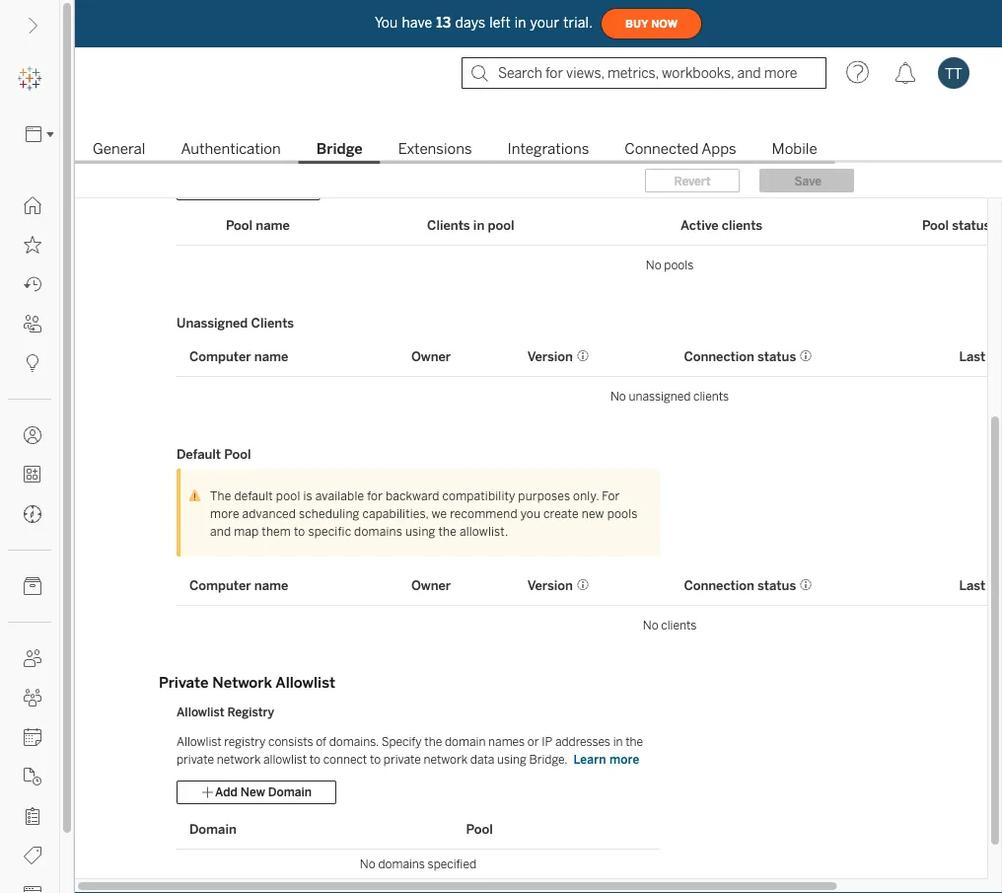 Task type: describe. For each thing, give the bounding box(es) containing it.
2 network from the left
[[424, 752, 468, 767]]

extensions
[[398, 140, 472, 158]]

Search for views, metrics, workbooks, and more text field
[[462, 57, 827, 89]]

last for no clients
[[960, 578, 986, 593]]

default pool
[[177, 446, 251, 462]]

your
[[531, 15, 560, 31]]

2 horizontal spatial to
[[370, 752, 381, 767]]

revert
[[675, 173, 711, 188]]

advanced
[[242, 507, 296, 521]]

co for no clients
[[989, 578, 1003, 593]]

allowlist
[[263, 752, 307, 767]]

no pools
[[646, 258, 694, 272]]

registry
[[228, 705, 275, 719]]

computer for no clients
[[189, 578, 251, 593]]

connect
[[323, 752, 367, 767]]

buy now
[[626, 18, 678, 30]]

1 vertical spatial clients
[[251, 315, 294, 331]]

scheduling
[[299, 507, 360, 521]]

no for no unassigned clients
[[611, 389, 626, 403]]

private
[[159, 674, 209, 692]]

name for no unassigned clients
[[254, 349, 289, 364]]

buy now button
[[601, 8, 703, 39]]

name for no clients
[[254, 578, 289, 593]]

capabilities,
[[363, 507, 429, 521]]

purposes
[[518, 489, 571, 503]]

status for no unassigned clients
[[758, 349, 797, 364]]

allowlist registry consists of domains. specify the domain names or ip addresses in the private network allowlist to connect to private network data using bridge.
[[177, 735, 644, 767]]

specified
[[428, 857, 477, 871]]

connection for no unassigned clients
[[684, 349, 755, 364]]

learn more link
[[568, 752, 646, 768]]

no for no clients
[[643, 618, 659, 632]]

backward
[[386, 489, 440, 503]]

0 vertical spatial status
[[953, 217, 991, 233]]

bridge.
[[529, 752, 568, 767]]

sub-spaces tab list
[[75, 138, 1003, 164]]

pool for pool name
[[226, 217, 253, 233]]

allowlist registry
[[177, 705, 275, 719]]

using inside allowlist registry consists of domains. specify the domain names or ip addresses in the private network allowlist to connect to private network data using bridge.
[[497, 752, 527, 767]]

allowlist for registry
[[177, 735, 222, 749]]

recommend
[[450, 507, 518, 521]]

connected
[[625, 140, 699, 158]]

1 vertical spatial domains
[[378, 857, 425, 871]]

you have 13 days left in your trial.
[[375, 15, 593, 31]]

no domains specified
[[360, 857, 477, 871]]

for
[[602, 489, 620, 503]]

specific
[[308, 525, 352, 539]]

last for no unassigned clients
[[960, 349, 986, 364]]

the right specify
[[425, 735, 442, 749]]

addresses
[[555, 735, 611, 749]]

only.
[[573, 489, 599, 503]]

ip
[[542, 735, 553, 749]]

trial.
[[564, 15, 593, 31]]

1 horizontal spatial more
[[610, 752, 640, 767]]

1 vertical spatial in
[[474, 217, 485, 233]]

connection status for no clients
[[684, 578, 797, 593]]

active
[[681, 217, 719, 233]]

to inside the default pool is available for backward compatibility purposes only. for more advanced scheduling capabilities, we recommend you create new pools and map them to specific domains using the allowlist.
[[294, 525, 305, 539]]

status for no clients
[[758, 578, 797, 593]]

buy
[[626, 18, 649, 30]]

map
[[234, 525, 259, 539]]

pools inside the default pool is available for backward compatibility purposes only. for more advanced scheduling capabilities, we recommend you create new pools and map them to specific domains using the allowlist.
[[608, 507, 638, 521]]

last co for no clients
[[960, 578, 1003, 593]]

authentication
[[181, 140, 281, 158]]

main navigation. press the up and down arrow keys to access links. element
[[0, 186, 59, 893]]

compatibility
[[443, 489, 516, 503]]

version for no clients
[[528, 578, 573, 594]]

learn more
[[574, 752, 640, 767]]

days
[[455, 15, 486, 31]]

no for no pools
[[646, 258, 662, 272]]

computer for no unassigned clients
[[189, 349, 251, 364]]

private network allowlist
[[159, 674, 335, 692]]

domains.
[[329, 735, 379, 749]]

left
[[490, 15, 511, 31]]

allowlist.
[[460, 525, 509, 539]]

or
[[528, 735, 539, 749]]

network
[[212, 674, 272, 692]]

1 private from the left
[[177, 752, 214, 767]]



Task type: locate. For each thing, give the bounding box(es) containing it.
status
[[953, 217, 991, 233], [758, 349, 797, 364], [758, 578, 797, 593]]

computer name down map
[[189, 578, 289, 593]]

names
[[489, 735, 525, 749]]

2 computer from the top
[[189, 578, 251, 593]]

you
[[521, 507, 541, 521]]

domain
[[189, 821, 237, 837]]

2 connection from the top
[[684, 578, 755, 593]]

1 horizontal spatial using
[[497, 752, 527, 767]]

name down unassigned clients
[[254, 349, 289, 364]]

in right left
[[515, 15, 527, 31]]

co
[[989, 349, 1003, 364], [989, 578, 1003, 593]]

1 vertical spatial owner
[[411, 578, 451, 593]]

allowlist for registry
[[177, 705, 225, 719]]

1 vertical spatial pool
[[276, 489, 300, 503]]

computer down "unassigned"
[[189, 349, 251, 364]]

pool name
[[226, 217, 290, 233]]

1 connection status from the top
[[684, 349, 797, 364]]

1 horizontal spatial clients
[[427, 217, 470, 233]]

clients for active clients
[[722, 217, 763, 233]]

clients
[[722, 217, 763, 233], [694, 389, 729, 403], [661, 618, 697, 632]]

1 horizontal spatial network
[[424, 752, 468, 767]]

connection status up no unassigned clients
[[684, 349, 797, 364]]

allowlist up consists
[[276, 674, 335, 692]]

computer name for no clients
[[189, 578, 289, 593]]

0 vertical spatial version
[[528, 349, 573, 365]]

1 vertical spatial version
[[528, 578, 573, 594]]

no for no domains specified
[[360, 857, 376, 871]]

2 last co from the top
[[960, 578, 1003, 593]]

last
[[960, 349, 986, 364], [960, 578, 986, 593]]

them
[[262, 525, 291, 539]]

2 last from the top
[[960, 578, 986, 593]]

last co
[[960, 349, 1003, 364], [960, 578, 1003, 593]]

no unassigned clients
[[611, 389, 729, 403]]

pool left is
[[276, 489, 300, 503]]

to down of
[[310, 752, 321, 767]]

2 vertical spatial allowlist
[[177, 735, 222, 749]]

version for no unassigned clients
[[528, 349, 573, 365]]

in inside allowlist registry consists of domains. specify the domain names or ip addresses in the private network allowlist to connect to private network data using bridge.
[[613, 735, 623, 749]]

1 horizontal spatial to
[[310, 752, 321, 767]]

pool status
[[923, 217, 991, 233]]

main content
[[75, 0, 1003, 893]]

0 horizontal spatial pools
[[608, 507, 638, 521]]

1 network from the left
[[217, 752, 261, 767]]

pool for in
[[488, 217, 515, 233]]

to down domains.
[[370, 752, 381, 767]]

unassigned clients
[[177, 315, 294, 331]]

1 owner from the top
[[411, 349, 451, 364]]

0 vertical spatial last
[[960, 349, 986, 364]]

domain
[[445, 735, 486, 749]]

bridge
[[317, 140, 363, 158]]

navigation containing general
[[75, 134, 1003, 164]]

0 vertical spatial pool
[[488, 217, 515, 233]]

clients right "unassigned"
[[251, 315, 294, 331]]

clients
[[427, 217, 470, 233], [251, 315, 294, 331]]

new
[[582, 507, 605, 521]]

unassigned
[[177, 315, 248, 331]]

general
[[93, 140, 145, 158]]

0 vertical spatial pools
[[664, 258, 694, 272]]

using
[[406, 525, 436, 539], [497, 752, 527, 767]]

0 vertical spatial connection status
[[684, 349, 797, 364]]

domains left "specified"
[[378, 857, 425, 871]]

unassigned
[[629, 389, 691, 403]]

pools down active
[[664, 258, 694, 272]]

computer
[[189, 349, 251, 364], [189, 578, 251, 593]]

2 horizontal spatial in
[[613, 735, 623, 749]]

2 connection status from the top
[[684, 578, 797, 593]]

navigation
[[75, 134, 1003, 164]]

0 horizontal spatial more
[[210, 507, 239, 521]]

pool for pool status
[[923, 217, 949, 233]]

1 vertical spatial allowlist
[[177, 705, 225, 719]]

default
[[177, 446, 221, 462]]

0 vertical spatial more
[[210, 507, 239, 521]]

1 horizontal spatial pool
[[488, 217, 515, 233]]

and
[[210, 525, 231, 539]]

1 vertical spatial last co
[[960, 578, 1003, 593]]

private
[[177, 752, 214, 767], [384, 752, 421, 767]]

name down authentication
[[256, 217, 290, 233]]

pool inside the default pool is available for backward compatibility purposes only. for more advanced scheduling capabilities, we recommend you create new pools and map them to specific domains using the allowlist.
[[276, 489, 300, 503]]

to right them
[[294, 525, 305, 539]]

connection status
[[684, 349, 797, 364], [684, 578, 797, 593]]

computer name for no unassigned clients
[[189, 349, 289, 364]]

have
[[402, 15, 433, 31]]

1 vertical spatial using
[[497, 752, 527, 767]]

2 vertical spatial name
[[254, 578, 289, 593]]

0 horizontal spatial pool
[[276, 489, 300, 503]]

in up learn more link
[[613, 735, 623, 749]]

0 vertical spatial co
[[989, 349, 1003, 364]]

domains down capabilities,
[[354, 525, 403, 539]]

last co for no unassigned clients
[[960, 349, 1003, 364]]

domains
[[354, 525, 403, 539], [378, 857, 425, 871]]

pool for default
[[276, 489, 300, 503]]

navigation panel element
[[0, 59, 60, 893]]

revert button
[[645, 169, 740, 192]]

1 horizontal spatial private
[[384, 752, 421, 767]]

2 vertical spatial clients
[[661, 618, 697, 632]]

the
[[210, 489, 231, 503]]

allowlist down 'allowlist registry'
[[177, 735, 222, 749]]

pool
[[226, 217, 253, 233], [923, 217, 949, 233], [224, 446, 251, 462], [466, 821, 493, 837]]

computer name
[[189, 349, 289, 364], [189, 578, 289, 593]]

1 vertical spatial last
[[960, 578, 986, 593]]

clients down 'extensions'
[[427, 217, 470, 233]]

1 last co from the top
[[960, 349, 1003, 364]]

using down the names
[[497, 752, 527, 767]]

1 vertical spatial name
[[254, 349, 289, 364]]

network down domain
[[424, 752, 468, 767]]

computer down and
[[189, 578, 251, 593]]

0 horizontal spatial network
[[217, 752, 261, 767]]

no clients
[[643, 618, 697, 632]]

integrations
[[508, 140, 589, 158]]

now
[[652, 18, 678, 30]]

0 vertical spatial in
[[515, 15, 527, 31]]

the down "we"
[[439, 525, 457, 539]]

no
[[646, 258, 662, 272], [611, 389, 626, 403], [643, 618, 659, 632], [360, 857, 376, 871]]

0 horizontal spatial in
[[474, 217, 485, 233]]

0 horizontal spatial clients
[[251, 315, 294, 331]]

connection up no unassigned clients
[[684, 349, 755, 364]]

the inside the default pool is available for backward compatibility purposes only. for more advanced scheduling capabilities, we recommend you create new pools and map them to specific domains using the allowlist.
[[439, 525, 457, 539]]

warning image
[[188, 489, 202, 502]]

we
[[432, 507, 447, 521]]

1 vertical spatial connection status
[[684, 578, 797, 593]]

private down specify
[[384, 752, 421, 767]]

connection status for no unassigned clients
[[684, 349, 797, 364]]

consists
[[269, 735, 313, 749]]

more down the
[[210, 507, 239, 521]]

domains inside the default pool is available for backward compatibility purposes only. for more advanced scheduling capabilities, we recommend you create new pools and map them to specific domains using the allowlist.
[[354, 525, 403, 539]]

version
[[528, 349, 573, 365], [528, 578, 573, 594]]

1 computer name from the top
[[189, 349, 289, 364]]

1 vertical spatial co
[[989, 578, 1003, 593]]

13
[[436, 15, 451, 31]]

1 computer from the top
[[189, 349, 251, 364]]

1 vertical spatial more
[[610, 752, 640, 767]]

1 vertical spatial computer
[[189, 578, 251, 593]]

create
[[544, 507, 579, 521]]

1 connection from the top
[[684, 349, 755, 364]]

1 last from the top
[[960, 349, 986, 364]]

0 vertical spatial allowlist
[[276, 674, 335, 692]]

0 vertical spatial clients
[[427, 217, 470, 233]]

0 vertical spatial computer
[[189, 349, 251, 364]]

learn
[[574, 752, 607, 767]]

of
[[316, 735, 327, 749]]

1 horizontal spatial pools
[[664, 258, 694, 272]]

name down them
[[254, 578, 289, 593]]

0 vertical spatial clients
[[722, 217, 763, 233]]

network down registry
[[217, 752, 261, 767]]

0 vertical spatial computer name
[[189, 349, 289, 364]]

2 private from the left
[[384, 752, 421, 767]]

1 vertical spatial connection
[[684, 578, 755, 593]]

the up learn more link
[[626, 735, 644, 749]]

pools down the "for" on the bottom
[[608, 507, 638, 521]]

private down 'allowlist registry'
[[177, 752, 214, 767]]

clients in pool
[[427, 217, 515, 233]]

more right learn
[[610, 752, 640, 767]]

active clients
[[681, 217, 763, 233]]

1 vertical spatial computer name
[[189, 578, 289, 593]]

0 vertical spatial domains
[[354, 525, 403, 539]]

allowlist down the private
[[177, 705, 225, 719]]

0 vertical spatial connection
[[684, 349, 755, 364]]

pools
[[664, 258, 694, 272], [608, 507, 638, 521]]

available
[[315, 489, 364, 503]]

connection
[[684, 349, 755, 364], [684, 578, 755, 593]]

more inside the default pool is available for backward compatibility purposes only. for more advanced scheduling capabilities, we recommend you create new pools and map them to specific domains using the allowlist.
[[210, 507, 239, 521]]

more
[[210, 507, 239, 521], [610, 752, 640, 767]]

using down "we"
[[406, 525, 436, 539]]

2 owner from the top
[[411, 578, 451, 593]]

main content containing general
[[75, 0, 1003, 893]]

2 computer name from the top
[[189, 578, 289, 593]]

to
[[294, 525, 305, 539], [310, 752, 321, 767], [370, 752, 381, 767]]

0 vertical spatial last co
[[960, 349, 1003, 364]]

computer name down unassigned clients
[[189, 349, 289, 364]]

using inside the default pool is available for backward compatibility purposes only. for more advanced scheduling capabilities, we recommend you create new pools and map them to specific domains using the allowlist.
[[406, 525, 436, 539]]

the
[[439, 525, 457, 539], [425, 735, 442, 749], [626, 735, 644, 749]]

for
[[367, 489, 383, 503]]

0 horizontal spatial to
[[294, 525, 305, 539]]

0 vertical spatial using
[[406, 525, 436, 539]]

clients for no clients
[[661, 618, 697, 632]]

allowlist inside allowlist registry consists of domains. specify the domain names or ip addresses in the private network allowlist to connect to private network data using bridge.
[[177, 735, 222, 749]]

owner for no unassigned clients
[[411, 349, 451, 364]]

is
[[303, 489, 313, 503]]

1 co from the top
[[989, 349, 1003, 364]]

data
[[471, 752, 495, 767]]

2 version from the top
[[528, 578, 573, 594]]

owner for no clients
[[411, 578, 451, 593]]

1 vertical spatial pools
[[608, 507, 638, 521]]

connection status up no clients
[[684, 578, 797, 593]]

specify
[[382, 735, 422, 749]]

2 co from the top
[[989, 578, 1003, 593]]

registry
[[224, 735, 266, 749]]

mobile
[[772, 140, 818, 158]]

connected apps
[[625, 140, 737, 158]]

in
[[515, 15, 527, 31], [474, 217, 485, 233], [613, 735, 623, 749]]

1 vertical spatial status
[[758, 349, 797, 364]]

name
[[256, 217, 290, 233], [254, 349, 289, 364], [254, 578, 289, 593]]

0 horizontal spatial private
[[177, 752, 214, 767]]

0 vertical spatial name
[[256, 217, 290, 233]]

network
[[217, 752, 261, 767], [424, 752, 468, 767]]

0 vertical spatial owner
[[411, 349, 451, 364]]

2 vertical spatial status
[[758, 578, 797, 593]]

the default pool is available for backward compatibility purposes only. for more advanced scheduling capabilities, we recommend you create new pools and map them to specific domains using the allowlist.
[[210, 489, 638, 539]]

pool
[[488, 217, 515, 233], [276, 489, 300, 503]]

connection up no clients
[[684, 578, 755, 593]]

pool down sub-spaces tab list
[[488, 217, 515, 233]]

pool for pool
[[466, 821, 493, 837]]

0 horizontal spatial using
[[406, 525, 436, 539]]

default
[[234, 489, 273, 503]]

co for no unassigned clients
[[989, 349, 1003, 364]]

1 vertical spatial clients
[[694, 389, 729, 403]]

you
[[375, 15, 398, 31]]

1 version from the top
[[528, 349, 573, 365]]

in down sub-spaces tab list
[[474, 217, 485, 233]]

apps
[[702, 140, 737, 158]]

1 horizontal spatial in
[[515, 15, 527, 31]]

2 vertical spatial in
[[613, 735, 623, 749]]

connection for no clients
[[684, 578, 755, 593]]



Task type: vqa. For each thing, say whether or not it's contained in the screenshot.
1 to the middle
no



